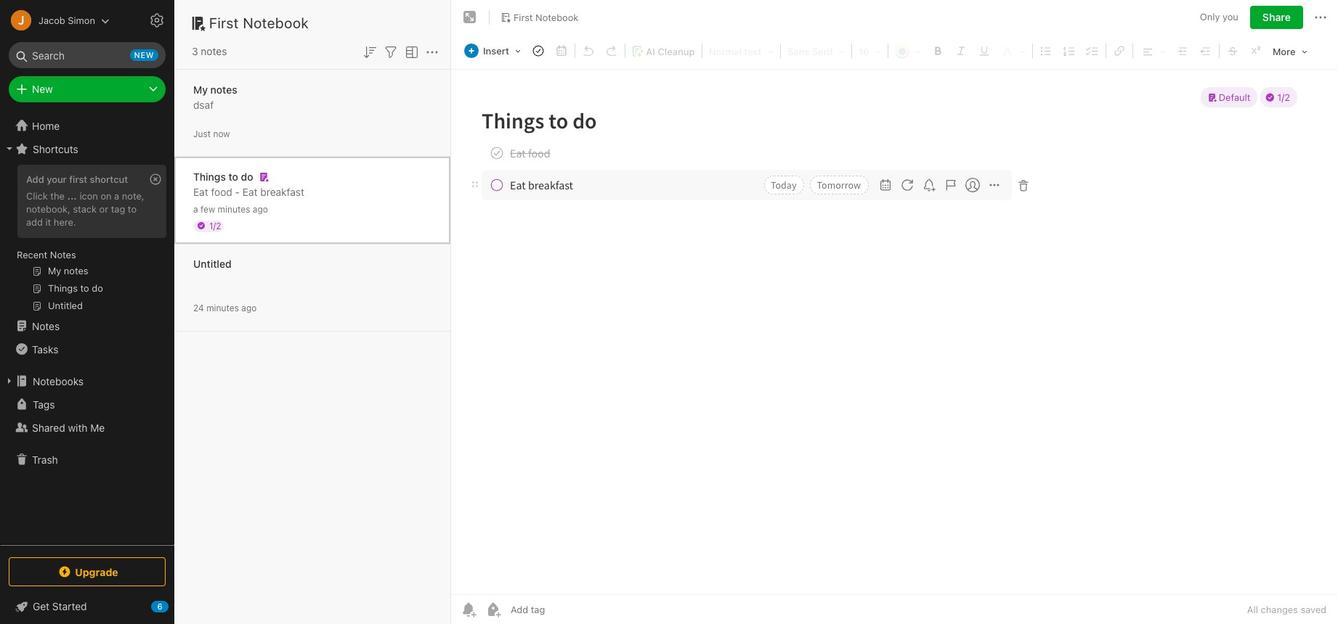 Task type: vqa. For each thing, say whether or not it's contained in the screenshot.
Upgrade
yes



Task type: locate. For each thing, give the bounding box(es) containing it.
minutes down -
[[218, 204, 250, 215]]

note list element
[[174, 0, 451, 625]]

Account field
[[0, 6, 110, 35]]

0 horizontal spatial to
[[128, 203, 137, 215]]

share button
[[1250, 6, 1303, 29]]

me
[[90, 422, 105, 434]]

24
[[193, 303, 204, 313]]

all changes saved
[[1247, 604, 1326, 616]]

0 vertical spatial more actions field
[[1312, 6, 1329, 29]]

ago right 24
[[241, 303, 257, 313]]

tree
[[0, 114, 174, 545]]

just now
[[193, 128, 230, 139]]

heading level image
[[705, 41, 778, 60]]

expand notebooks image
[[4, 376, 15, 387]]

a right on
[[114, 190, 119, 202]]

eat
[[193, 186, 208, 198], [242, 186, 258, 198]]

first
[[514, 11, 533, 23], [209, 15, 239, 31]]

3 notes
[[192, 45, 227, 57]]

to inside note list element
[[228, 170, 238, 183]]

...
[[67, 190, 77, 202]]

minutes right 24
[[206, 303, 239, 313]]

notes right recent
[[50, 249, 76, 261]]

Font color field
[[890, 41, 926, 61]]

notes right 3
[[201, 45, 227, 57]]

a left few on the left
[[193, 204, 198, 215]]

0 vertical spatial to
[[228, 170, 238, 183]]

more actions field inside note window 'element'
[[1312, 6, 1329, 29]]

notes
[[50, 249, 76, 261], [32, 320, 60, 332]]

expand note image
[[461, 9, 479, 26]]

View options field
[[400, 42, 421, 61]]

first notebook
[[514, 11, 578, 23], [209, 15, 309, 31]]

Help and Learning task checklist field
[[0, 596, 174, 619]]

new
[[134, 50, 154, 60]]

1 horizontal spatial notebook
[[535, 11, 578, 23]]

recent notes
[[17, 249, 76, 261]]

more
[[1273, 46, 1296, 57]]

new button
[[9, 76, 166, 102]]

upgrade
[[75, 566, 118, 579]]

notes up tasks
[[32, 320, 60, 332]]

add
[[26, 174, 44, 185]]

stack
[[73, 203, 97, 215]]

first up 3 notes
[[209, 15, 239, 31]]

1 vertical spatial ago
[[241, 303, 257, 313]]

get started
[[33, 601, 87, 613]]

0 horizontal spatial first
[[209, 15, 239, 31]]

first notebook button
[[495, 7, 584, 28]]

1 horizontal spatial eat
[[242, 186, 258, 198]]

1 horizontal spatial a
[[193, 204, 198, 215]]

jacob
[[38, 14, 65, 26]]

add your first shortcut
[[26, 174, 128, 185]]

1/2
[[209, 220, 221, 231]]

0 horizontal spatial notebook
[[243, 15, 309, 31]]

dsaf
[[193, 98, 214, 111]]

group
[[0, 161, 174, 320]]

ago
[[253, 204, 268, 215], [241, 303, 257, 313]]

1 horizontal spatial more actions field
[[1312, 6, 1329, 29]]

0 horizontal spatial first notebook
[[209, 15, 309, 31]]

all
[[1247, 604, 1258, 616]]

first inside note list element
[[209, 15, 239, 31]]

Search text field
[[19, 42, 155, 68]]

first up task image
[[514, 11, 533, 23]]

my
[[193, 83, 208, 96]]

1 vertical spatial to
[[128, 203, 137, 215]]

to
[[228, 170, 238, 183], [128, 203, 137, 215]]

notebook
[[535, 11, 578, 23], [243, 15, 309, 31]]

shortcut
[[90, 174, 128, 185]]

1 horizontal spatial first notebook
[[514, 11, 578, 23]]

eat down things
[[193, 186, 208, 198]]

1 vertical spatial more actions field
[[423, 42, 441, 61]]

icon
[[79, 190, 98, 202]]

notebooks
[[33, 375, 84, 388]]

first notebook up 3 notes
[[209, 15, 309, 31]]

ago down "eat food - eat breakfast"
[[253, 204, 268, 215]]

tag
[[111, 203, 125, 215]]

note window element
[[451, 0, 1338, 625]]

Highlight field
[[996, 41, 1031, 61]]

eat right -
[[242, 186, 258, 198]]

minutes
[[218, 204, 250, 215], [206, 303, 239, 313]]

6
[[157, 602, 162, 612]]

shared
[[32, 422, 65, 434]]

1 horizontal spatial first
[[514, 11, 533, 23]]

insert
[[483, 45, 509, 57]]

recent
[[17, 249, 47, 261]]

more actions image
[[423, 43, 441, 61]]

it
[[45, 216, 51, 228]]

first notebook up task image
[[514, 11, 578, 23]]

1 vertical spatial a
[[193, 204, 198, 215]]

or
[[99, 203, 108, 215]]

more actions field right share button
[[1312, 6, 1329, 29]]

food
[[211, 186, 232, 198]]

0 horizontal spatial eat
[[193, 186, 208, 198]]

notes
[[201, 45, 227, 57], [210, 83, 237, 96]]

a inside note list element
[[193, 204, 198, 215]]

Heading level field
[[704, 41, 779, 61]]

to down 'note,'
[[128, 203, 137, 215]]

notes inside my notes dsaf
[[210, 83, 237, 96]]

notebooks link
[[0, 370, 174, 393]]

More actions field
[[1312, 6, 1329, 29], [423, 42, 441, 61]]

here.
[[54, 216, 76, 228]]

tags
[[33, 398, 55, 411]]

simon
[[68, 14, 95, 26]]

saved
[[1301, 604, 1326, 616]]

0 horizontal spatial a
[[114, 190, 119, 202]]

0 vertical spatial ago
[[253, 204, 268, 215]]

shared with me link
[[0, 416, 174, 439]]

note,
[[122, 190, 144, 202]]

do
[[241, 170, 253, 183]]

started
[[52, 601, 87, 613]]

0 vertical spatial a
[[114, 190, 119, 202]]

highlight image
[[997, 41, 1030, 60]]

on
[[101, 190, 112, 202]]

get
[[33, 601, 49, 613]]

tags button
[[0, 393, 174, 416]]

2 eat from the left
[[242, 186, 258, 198]]

notes right my
[[210, 83, 237, 96]]

More field
[[1268, 41, 1312, 62]]

Add tag field
[[509, 604, 618, 617]]

0 horizontal spatial more actions field
[[423, 42, 441, 61]]

Add filters field
[[382, 42, 400, 61]]

0 vertical spatial notes
[[201, 45, 227, 57]]

24 minutes ago
[[193, 303, 257, 313]]

1 horizontal spatial to
[[228, 170, 238, 183]]

1 vertical spatial notes
[[210, 83, 237, 96]]

to left the do
[[228, 170, 238, 183]]

more actions field right view options field
[[423, 42, 441, 61]]

a
[[114, 190, 119, 202], [193, 204, 198, 215]]



Task type: describe. For each thing, give the bounding box(es) containing it.
shortcuts button
[[0, 137, 174, 161]]

notes for 3 notes
[[201, 45, 227, 57]]

a inside icon on a note, notebook, stack or tag to add it here.
[[114, 190, 119, 202]]

Sort options field
[[361, 42, 378, 61]]

notebook,
[[26, 203, 70, 215]]

3
[[192, 45, 198, 57]]

eat food - eat breakfast
[[193, 186, 304, 198]]

settings image
[[148, 12, 166, 29]]

now
[[213, 128, 230, 139]]

1 eat from the left
[[193, 186, 208, 198]]

more actions image
[[1312, 9, 1329, 26]]

only
[[1200, 11, 1220, 23]]

icon on a note, notebook, stack or tag to add it here.
[[26, 190, 144, 228]]

more actions field inside note list element
[[423, 42, 441, 61]]

trash link
[[0, 448, 174, 471]]

shortcuts
[[33, 143, 78, 155]]

the
[[50, 190, 65, 202]]

first notebook inside note list element
[[209, 15, 309, 31]]

jacob simon
[[38, 14, 95, 26]]

-
[[235, 186, 240, 198]]

only you
[[1200, 11, 1238, 23]]

1 vertical spatial minutes
[[206, 303, 239, 313]]

Alignment field
[[1135, 41, 1171, 61]]

group containing add your first shortcut
[[0, 161, 174, 320]]

share
[[1262, 11, 1291, 23]]

notes for my notes dsaf
[[210, 83, 237, 96]]

Note Editor text field
[[451, 70, 1338, 595]]

changes
[[1261, 604, 1298, 616]]

things to do
[[193, 170, 253, 183]]

0 vertical spatial notes
[[50, 249, 76, 261]]

to inside icon on a note, notebook, stack or tag to add it here.
[[128, 203, 137, 215]]

with
[[68, 422, 88, 434]]

new search field
[[19, 42, 158, 68]]

click to collapse image
[[169, 598, 180, 615]]

font color image
[[891, 41, 925, 60]]

you
[[1223, 11, 1238, 23]]

task image
[[528, 41, 548, 61]]

add a reminder image
[[460, 601, 477, 619]]

add tag image
[[485, 601, 502, 619]]

first notebook inside button
[[514, 11, 578, 23]]

your
[[47, 174, 67, 185]]

click
[[26, 190, 48, 202]]

few
[[200, 204, 215, 215]]

1 vertical spatial notes
[[32, 320, 60, 332]]

tasks
[[32, 343, 58, 356]]

font size image
[[854, 41, 885, 60]]

just
[[193, 128, 211, 139]]

home link
[[0, 114, 174, 137]]

untitled
[[193, 258, 231, 270]]

notes link
[[0, 315, 174, 338]]

trash
[[32, 454, 58, 466]]

notebook inside note list element
[[243, 15, 309, 31]]

notebook inside button
[[535, 11, 578, 23]]

breakfast
[[260, 186, 304, 198]]

0 vertical spatial minutes
[[218, 204, 250, 215]]

things
[[193, 170, 226, 183]]

home
[[32, 119, 60, 132]]

tree containing home
[[0, 114, 174, 545]]

first
[[69, 174, 87, 185]]

add filters image
[[382, 43, 400, 61]]

Insert field
[[461, 41, 526, 61]]

alignment image
[[1135, 41, 1170, 60]]

a few minutes ago
[[193, 204, 268, 215]]

new
[[32, 83, 53, 95]]

add
[[26, 216, 43, 228]]

Font size field
[[853, 41, 886, 61]]

my notes dsaf
[[193, 83, 237, 111]]

shared with me
[[32, 422, 105, 434]]

font family image
[[783, 41, 849, 60]]

upgrade button
[[9, 558, 166, 587]]

first inside first notebook button
[[514, 11, 533, 23]]

tasks button
[[0, 338, 174, 361]]

Font family field
[[782, 41, 850, 61]]

click the ...
[[26, 190, 77, 202]]



